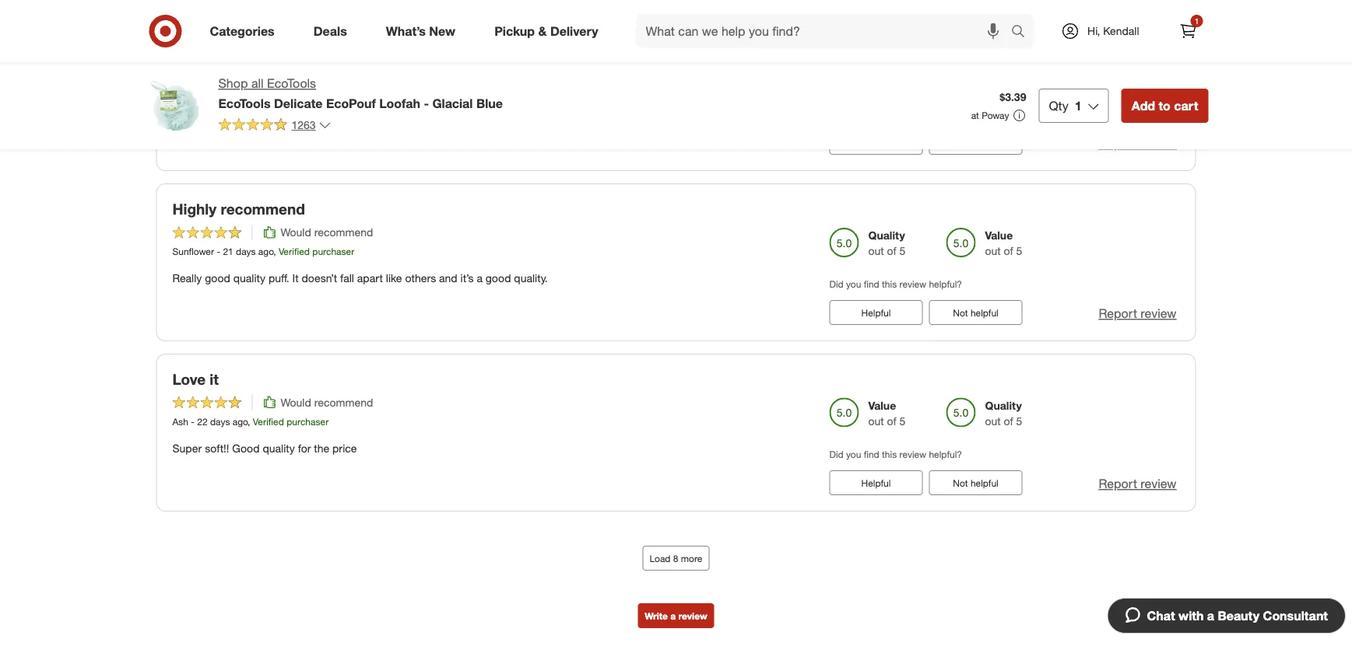 Task type: describe. For each thing, give the bounding box(es) containing it.
1 vertical spatial apart
[[266, 101, 292, 115]]

love
[[172, 371, 206, 388]]

ago for it
[[233, 416, 248, 428]]

1 good from the left
[[205, 272, 230, 285]]

did for highly recommend
[[830, 279, 844, 290]]

would for fell apart quickly
[[281, 55, 311, 69]]

0 horizontal spatial apart
[[201, 30, 239, 48]]

pickup
[[494, 23, 535, 39]]

0 vertical spatial days
[[209, 75, 229, 87]]

ecopouf
[[326, 96, 376, 111]]

pickup & delivery link
[[481, 14, 618, 48]]

report review for recommend
[[1099, 306, 1177, 322]]

1 vertical spatial ecotools
[[218, 96, 271, 111]]

shop all ecotools ecotools delicate ecopouf loofah - glacial blue
[[218, 76, 503, 111]]

really good quality puff. it doesn't fall apart like others and it's a good quality.
[[172, 272, 548, 285]]

super
[[172, 442, 202, 456]]

glacial
[[432, 96, 473, 111]]

19
[[196, 75, 207, 87]]

consultant
[[1263, 609, 1328, 624]]

did you find this review helpful? for it
[[830, 449, 962, 461]]

not helpful for it
[[953, 478, 999, 489]]

helpful for recommend
[[862, 307, 891, 319]]

19 days ago , verified purchaser
[[196, 75, 328, 87]]

report review button for highly recommend
[[1099, 305, 1177, 323]]

1263 link
[[218, 117, 331, 135]]

, for recommend
[[273, 246, 276, 258]]

love it
[[172, 371, 219, 388]]

deals
[[314, 23, 347, 39]]

1 vertical spatial value
[[985, 229, 1013, 242]]

washes
[[336, 101, 372, 115]]

more
[[681, 553, 703, 565]]

like
[[386, 272, 402, 285]]

a inside button
[[671, 611, 676, 622]]

fell apart quickly
[[172, 30, 293, 48]]

what's
[[386, 23, 426, 39]]

not helpful for recommend
[[953, 307, 999, 319]]

What can we help you find? suggestions appear below search field
[[636, 14, 1015, 48]]

qty
[[1049, 98, 1069, 113]]

what's new link
[[373, 14, 475, 48]]

others
[[405, 272, 436, 285]]

recommend up shop all ecotools ecotools delicate ecopouf loofah - glacial blue
[[333, 55, 392, 69]]

categories link
[[197, 14, 294, 48]]

helpful for highly recommend
[[971, 307, 999, 319]]

beauty
[[1218, 609, 1260, 624]]

did for love it
[[830, 449, 844, 461]]

1 report review from the top
[[1099, 136, 1177, 151]]

helpful button for love it
[[830, 471, 923, 496]]

0 horizontal spatial 1
[[1075, 98, 1082, 113]]

puff.
[[269, 272, 289, 285]]

- for love it
[[191, 416, 195, 428]]

days for recommend
[[236, 246, 256, 258]]

8
[[673, 553, 678, 565]]

not helpful button for it
[[929, 471, 1023, 496]]

1 vertical spatial quality out of 5
[[985, 399, 1023, 428]]

find for highly recommend
[[864, 279, 880, 290]]

great color but fell apart within 2 washes
[[172, 101, 372, 115]]

load
[[650, 553, 671, 565]]

at poway
[[971, 110, 1009, 121]]

image of ecotools delicate ecopouf loofah - glacial blue image
[[144, 75, 206, 137]]

would for love it
[[281, 396, 311, 410]]

would not recommend
[[281, 55, 392, 69]]

write
[[645, 611, 668, 622]]

2 vertical spatial apart
[[357, 272, 383, 285]]

all
[[251, 76, 264, 91]]

you for love it
[[846, 449, 861, 461]]

price
[[332, 442, 357, 456]]

super soft!! good quality for the price
[[172, 442, 357, 456]]

quality.
[[514, 272, 548, 285]]

fell
[[249, 101, 263, 115]]

purchaser for highly recommend
[[312, 246, 354, 258]]

highly
[[172, 200, 217, 218]]

would for highly recommend
[[281, 226, 311, 239]]

this for recommend
[[882, 279, 897, 290]]

not helpful button for recommend
[[929, 300, 1023, 325]]

not for highly recommend
[[953, 307, 968, 319]]

quickly
[[243, 30, 293, 48]]

0 vertical spatial value
[[868, 58, 896, 72]]

it
[[292, 272, 299, 285]]

with
[[1179, 609, 1204, 624]]

0 horizontal spatial a
[[477, 272, 483, 285]]

cart
[[1174, 98, 1199, 113]]

to
[[1159, 98, 1171, 113]]

categories
[[210, 23, 275, 39]]

delicate
[[274, 96, 323, 111]]

would recommend for love it
[[281, 396, 373, 410]]

write a review
[[645, 611, 707, 622]]

1263
[[292, 118, 316, 132]]

add
[[1132, 98, 1155, 113]]

at
[[971, 110, 979, 121]]

- for highly recommend
[[217, 246, 220, 258]]

1 link
[[1171, 14, 1206, 48]]

fall
[[340, 272, 354, 285]]

helpful? for highly recommend
[[929, 279, 962, 290]]

within
[[295, 101, 323, 115]]

not for love it
[[953, 478, 968, 489]]

chat with a beauty consultant button
[[1107, 599, 1346, 635]]

days for it
[[210, 416, 230, 428]]



Task type: locate. For each thing, give the bounding box(es) containing it.
2 did you find this review helpful? from the top
[[830, 449, 962, 461]]

value
[[868, 58, 896, 72], [985, 229, 1013, 242], [868, 399, 896, 413]]

report review for it
[[1099, 477, 1177, 492]]

2 would from the top
[[281, 226, 311, 239]]

ecotools
[[267, 76, 316, 91], [218, 96, 271, 111]]

the
[[314, 442, 329, 456]]

it
[[210, 371, 219, 388]]

- left 21
[[217, 246, 220, 258]]

, up good at the left
[[248, 416, 250, 428]]

1 vertical spatial -
[[217, 246, 220, 258]]

2 vertical spatial verified
[[253, 416, 284, 428]]

apart right fell
[[201, 30, 239, 48]]

verified up it
[[279, 246, 310, 258]]

apart
[[201, 30, 239, 48], [266, 101, 292, 115], [357, 272, 383, 285]]

highly recommend
[[172, 200, 305, 218]]

add to cart
[[1132, 98, 1199, 113]]

2 you from the top
[[846, 449, 861, 461]]

2 vertical spatial would
[[281, 396, 311, 410]]

0 vertical spatial report
[[1099, 136, 1137, 151]]

verified up great color but fell apart within 2 washes
[[252, 75, 283, 87]]

0 vertical spatial ago
[[231, 75, 247, 87]]

shop
[[218, 76, 248, 91]]

review
[[1141, 136, 1177, 151], [900, 279, 927, 290], [1141, 306, 1177, 322], [900, 449, 927, 461], [1141, 477, 1177, 492], [678, 611, 707, 622]]

1 vertical spatial this
[[882, 449, 897, 461]]

2 horizontal spatial -
[[424, 96, 429, 111]]

1 horizontal spatial apart
[[266, 101, 292, 115]]

1 did you find this review helpful? from the top
[[830, 279, 962, 290]]

this
[[882, 279, 897, 290], [882, 449, 897, 461]]

2 vertical spatial value
[[868, 399, 896, 413]]

really
[[172, 272, 202, 285]]

2 vertical spatial report review button
[[1099, 476, 1177, 493]]

2 vertical spatial ,
[[248, 416, 250, 428]]

2 this from the top
[[882, 449, 897, 461]]

1 horizontal spatial 1
[[1195, 16, 1199, 26]]

0 vertical spatial helpful?
[[929, 279, 962, 290]]

1 not from the top
[[953, 307, 968, 319]]

would
[[281, 55, 311, 69], [281, 226, 311, 239], [281, 396, 311, 410]]

quality
[[985, 58, 1022, 72], [868, 229, 905, 242], [233, 272, 266, 285], [985, 399, 1022, 413], [263, 442, 295, 456]]

0 vertical spatial helpful
[[971, 307, 999, 319]]

0 vertical spatial ,
[[247, 75, 249, 87]]

doesn't
[[302, 272, 337, 285]]

1 vertical spatial report
[[1099, 306, 1137, 322]]

1 vertical spatial purchaser
[[312, 246, 354, 258]]

a right 'write'
[[671, 611, 676, 622]]

kendall
[[1103, 24, 1139, 38]]

search
[[1004, 25, 1042, 40]]

report review button for love it
[[1099, 476, 1177, 493]]

, up puff. at top left
[[273, 246, 276, 258]]

you
[[846, 279, 861, 290], [846, 449, 861, 461]]

21
[[223, 246, 233, 258]]

a right it's
[[477, 272, 483, 285]]

1 you from the top
[[846, 279, 861, 290]]

2 horizontal spatial apart
[[357, 272, 383, 285]]

a right with
[[1207, 609, 1215, 624]]

helpful for it
[[862, 478, 891, 489]]

purchaser up for
[[287, 416, 329, 428]]

purchaser
[[286, 75, 328, 87], [312, 246, 354, 258], [287, 416, 329, 428]]

helpful button
[[830, 300, 923, 325], [830, 471, 923, 496]]

delivery
[[550, 23, 598, 39]]

loofah
[[379, 96, 420, 111]]

1
[[1195, 16, 1199, 26], [1075, 98, 1082, 113]]

1 horizontal spatial a
[[671, 611, 676, 622]]

poway
[[982, 110, 1009, 121]]

1 vertical spatial you
[[846, 449, 861, 461]]

recommend up fall
[[314, 226, 373, 239]]

1 find from the top
[[864, 279, 880, 290]]

load 8 more
[[650, 553, 703, 565]]

apart up 1263 link
[[266, 101, 292, 115]]

good right it's
[[486, 272, 511, 285]]

1 helpful from the top
[[971, 307, 999, 319]]

0 vertical spatial ecotools
[[267, 76, 316, 91]]

, for it
[[248, 416, 250, 428]]

5
[[900, 244, 906, 258], [1016, 244, 1023, 258], [900, 415, 906, 428], [1016, 415, 1023, 428]]

1 vertical spatial report review
[[1099, 306, 1177, 322]]

sunflower
[[172, 246, 214, 258]]

0 horizontal spatial -
[[191, 416, 195, 428]]

0 vertical spatial did you find this review helpful?
[[830, 279, 962, 290]]

2 would recommend from the top
[[281, 396, 373, 410]]

lex
[[172, 75, 187, 87]]

ash - 22 days ago , verified purchaser
[[172, 416, 329, 428]]

days
[[209, 75, 229, 87], [236, 246, 256, 258], [210, 416, 230, 428]]

2 vertical spatial ago
[[233, 416, 248, 428]]

ago left all
[[231, 75, 247, 87]]

1 did from the top
[[830, 279, 844, 290]]

not
[[953, 307, 968, 319], [953, 478, 968, 489]]

1 right qty
[[1075, 98, 1082, 113]]

hi,
[[1088, 24, 1100, 38]]

3 report review button from the top
[[1099, 476, 1177, 493]]

1 vertical spatial ,
[[273, 246, 276, 258]]

2
[[326, 101, 332, 115]]

ash
[[172, 416, 188, 428]]

1 vertical spatial ago
[[258, 246, 273, 258]]

0 vertical spatial not helpful button
[[929, 300, 1023, 325]]

2 helpful? from the top
[[929, 449, 962, 461]]

would left the not
[[281, 55, 311, 69]]

recommend up price
[[314, 396, 373, 410]]

purchaser up fall
[[312, 246, 354, 258]]

1 would from the top
[[281, 55, 311, 69]]

of
[[887, 244, 897, 258], [1004, 244, 1013, 258], [887, 415, 897, 428], [1004, 415, 1013, 428]]

1 vertical spatial 1
[[1075, 98, 1082, 113]]

1 vertical spatial helpful
[[862, 478, 891, 489]]

1 vertical spatial did
[[830, 449, 844, 461]]

ago up good at the left
[[233, 416, 248, 428]]

0 vertical spatial would
[[281, 55, 311, 69]]

2 report review button from the top
[[1099, 305, 1177, 323]]

1 vertical spatial report review button
[[1099, 305, 1177, 323]]

1 not helpful button from the top
[[929, 300, 1023, 325]]

would recommend for highly recommend
[[281, 226, 373, 239]]

0 vertical spatial find
[[864, 279, 880, 290]]

not helpful
[[953, 307, 999, 319], [953, 478, 999, 489]]

1 vertical spatial verified
[[279, 246, 310, 258]]

1 this from the top
[[882, 279, 897, 290]]

great
[[172, 101, 200, 115]]

qty 1
[[1049, 98, 1082, 113]]

0 vertical spatial not
[[953, 307, 968, 319]]

report for highly recommend
[[1099, 306, 1137, 322]]

blue
[[476, 96, 503, 111]]

ecotools up delicate
[[267, 76, 316, 91]]

2 not helpful from the top
[[953, 478, 999, 489]]

1 vertical spatial not helpful button
[[929, 471, 1023, 496]]

verified up super soft!! good quality for the price
[[253, 416, 284, 428]]

2 not from the top
[[953, 478, 968, 489]]

did
[[830, 279, 844, 290], [830, 449, 844, 461]]

1 not helpful from the top
[[953, 307, 999, 319]]

report for love it
[[1099, 477, 1137, 492]]

0 vertical spatial would recommend
[[281, 226, 373, 239]]

add to cart button
[[1122, 89, 1209, 123]]

did you find this review helpful? for recommend
[[830, 279, 962, 290]]

3 would from the top
[[281, 396, 311, 410]]

ago
[[231, 75, 247, 87], [258, 246, 273, 258], [233, 416, 248, 428]]

0 vertical spatial quality out of 5
[[868, 229, 906, 258]]

2 report review from the top
[[1099, 306, 1177, 322]]

1 vertical spatial did you find this review helpful?
[[830, 449, 962, 461]]

3 report from the top
[[1099, 477, 1137, 492]]

22
[[197, 416, 208, 428]]

3 report review from the top
[[1099, 477, 1177, 492]]

would recommend
[[281, 226, 373, 239], [281, 396, 373, 410]]

,
[[247, 75, 249, 87], [273, 246, 276, 258], [248, 416, 250, 428]]

report review
[[1099, 136, 1177, 151], [1099, 306, 1177, 322], [1099, 477, 1177, 492]]

days right 19
[[209, 75, 229, 87]]

- inside shop all ecotools ecotools delicate ecopouf loofah - glacial blue
[[424, 96, 429, 111]]

purchaser for love it
[[287, 416, 329, 428]]

1 vertical spatial would
[[281, 226, 311, 239]]

0 vertical spatial report review
[[1099, 136, 1177, 151]]

2 not helpful button from the top
[[929, 471, 1023, 496]]

2 report from the top
[[1099, 306, 1137, 322]]

0 vertical spatial helpful
[[862, 307, 891, 319]]

1 horizontal spatial -
[[217, 246, 220, 258]]

chat
[[1147, 609, 1175, 624]]

it's
[[461, 272, 474, 285]]

1 report review button from the top
[[1099, 135, 1177, 153]]

1 helpful? from the top
[[929, 279, 962, 290]]

0 vertical spatial helpful button
[[830, 300, 923, 325]]

1 vertical spatial not
[[953, 478, 968, 489]]

1 helpful from the top
[[862, 307, 891, 319]]

a
[[477, 272, 483, 285], [1207, 609, 1215, 624], [671, 611, 676, 622]]

value out of 5
[[985, 229, 1023, 258], [868, 399, 906, 428]]

this for it
[[882, 449, 897, 461]]

search button
[[1004, 14, 1042, 51]]

would recommend up the
[[281, 396, 373, 410]]

deals link
[[300, 14, 366, 48]]

2 did from the top
[[830, 449, 844, 461]]

1 right kendall
[[1195, 16, 1199, 26]]

1 vertical spatial not helpful
[[953, 478, 999, 489]]

0 vertical spatial not helpful
[[953, 307, 999, 319]]

2 find from the top
[[864, 449, 880, 461]]

a inside button
[[1207, 609, 1215, 624]]

$3.39
[[1000, 90, 1026, 104]]

helpful for love it
[[971, 478, 999, 489]]

days right 21
[[236, 246, 256, 258]]

, left all
[[247, 75, 249, 87]]

1 horizontal spatial quality out of 5
[[985, 399, 1023, 428]]

0 vertical spatial you
[[846, 279, 861, 290]]

verified for recommend
[[279, 246, 310, 258]]

hi, kendall
[[1088, 24, 1139, 38]]

for
[[298, 442, 311, 456]]

2 vertical spatial -
[[191, 416, 195, 428]]

recommend
[[333, 55, 392, 69], [221, 200, 305, 218], [314, 226, 373, 239], [314, 396, 373, 410]]

helpful
[[862, 307, 891, 319], [862, 478, 891, 489]]

0 vertical spatial purchaser
[[286, 75, 328, 87]]

find for love it
[[864, 449, 880, 461]]

ago for recommend
[[258, 246, 273, 258]]

- left 'glacial'
[[424, 96, 429, 111]]

1 vertical spatial find
[[864, 449, 880, 461]]

would up for
[[281, 396, 311, 410]]

0 vertical spatial this
[[882, 279, 897, 290]]

2 horizontal spatial a
[[1207, 609, 1215, 624]]

not
[[314, 55, 330, 69]]

0 vertical spatial -
[[424, 96, 429, 111]]

new
[[429, 23, 456, 39]]

1 horizontal spatial good
[[486, 272, 511, 285]]

but
[[230, 101, 246, 115]]

0 vertical spatial did
[[830, 279, 844, 290]]

2 vertical spatial report review
[[1099, 477, 1177, 492]]

recommend up the sunflower - 21 days ago , verified purchaser
[[221, 200, 305, 218]]

&
[[538, 23, 547, 39]]

2 helpful from the top
[[971, 478, 999, 489]]

- left 22
[[191, 416, 195, 428]]

0 horizontal spatial quality out of 5
[[868, 229, 906, 258]]

-
[[424, 96, 429, 111], [217, 246, 220, 258], [191, 416, 195, 428]]

fell
[[172, 30, 197, 48]]

helpful button for highly recommend
[[830, 300, 923, 325]]

would up the sunflower - 21 days ago , verified purchaser
[[281, 226, 311, 239]]

0 vertical spatial report review button
[[1099, 135, 1177, 153]]

verified for it
[[253, 416, 284, 428]]

0 horizontal spatial value out of 5
[[868, 399, 906, 428]]

find
[[864, 279, 880, 290], [864, 449, 880, 461]]

1 vertical spatial helpful button
[[830, 471, 923, 496]]

did you find this review helpful?
[[830, 279, 962, 290], [830, 449, 962, 461]]

0 vertical spatial verified
[[252, 75, 283, 87]]

0 horizontal spatial good
[[205, 272, 230, 285]]

1 vertical spatial would recommend
[[281, 396, 373, 410]]

soft!!
[[205, 442, 229, 456]]

1 helpful button from the top
[[830, 300, 923, 325]]

2 vertical spatial days
[[210, 416, 230, 428]]

1 vertical spatial helpful
[[971, 478, 999, 489]]

and
[[439, 272, 458, 285]]

apart right fall
[[357, 272, 383, 285]]

2 helpful button from the top
[[830, 471, 923, 496]]

1 report from the top
[[1099, 136, 1137, 151]]

chat with a beauty consultant
[[1147, 609, 1328, 624]]

ago up puff. at top left
[[258, 246, 273, 258]]

2 helpful from the top
[[862, 478, 891, 489]]

1 vertical spatial helpful?
[[929, 449, 962, 461]]

0 vertical spatial apart
[[201, 30, 239, 48]]

what's new
[[386, 23, 456, 39]]

ecotools down shop
[[218, 96, 271, 111]]

you for highly recommend
[[846, 279, 861, 290]]

days right 22
[[210, 416, 230, 428]]

helpful? for love it
[[929, 449, 962, 461]]

sunflower - 21 days ago , verified purchaser
[[172, 246, 354, 258]]

1 vertical spatial days
[[236, 246, 256, 258]]

would recommend up "doesn't"
[[281, 226, 373, 239]]

0 vertical spatial 1
[[1195, 16, 1199, 26]]

1 would recommend from the top
[[281, 226, 373, 239]]

1 horizontal spatial value out of 5
[[985, 229, 1023, 258]]

1 vertical spatial value out of 5
[[868, 399, 906, 428]]

pickup & delivery
[[494, 23, 598, 39]]

good
[[232, 442, 260, 456]]

color
[[203, 101, 227, 115]]

2 vertical spatial report
[[1099, 477, 1137, 492]]

0 vertical spatial value out of 5
[[985, 229, 1023, 258]]

2 good from the left
[[486, 272, 511, 285]]

purchaser up delicate
[[286, 75, 328, 87]]

write a review button
[[638, 604, 714, 629]]

2 vertical spatial purchaser
[[287, 416, 329, 428]]

good down 21
[[205, 272, 230, 285]]



Task type: vqa. For each thing, say whether or not it's contained in the screenshot.
the top you
yes



